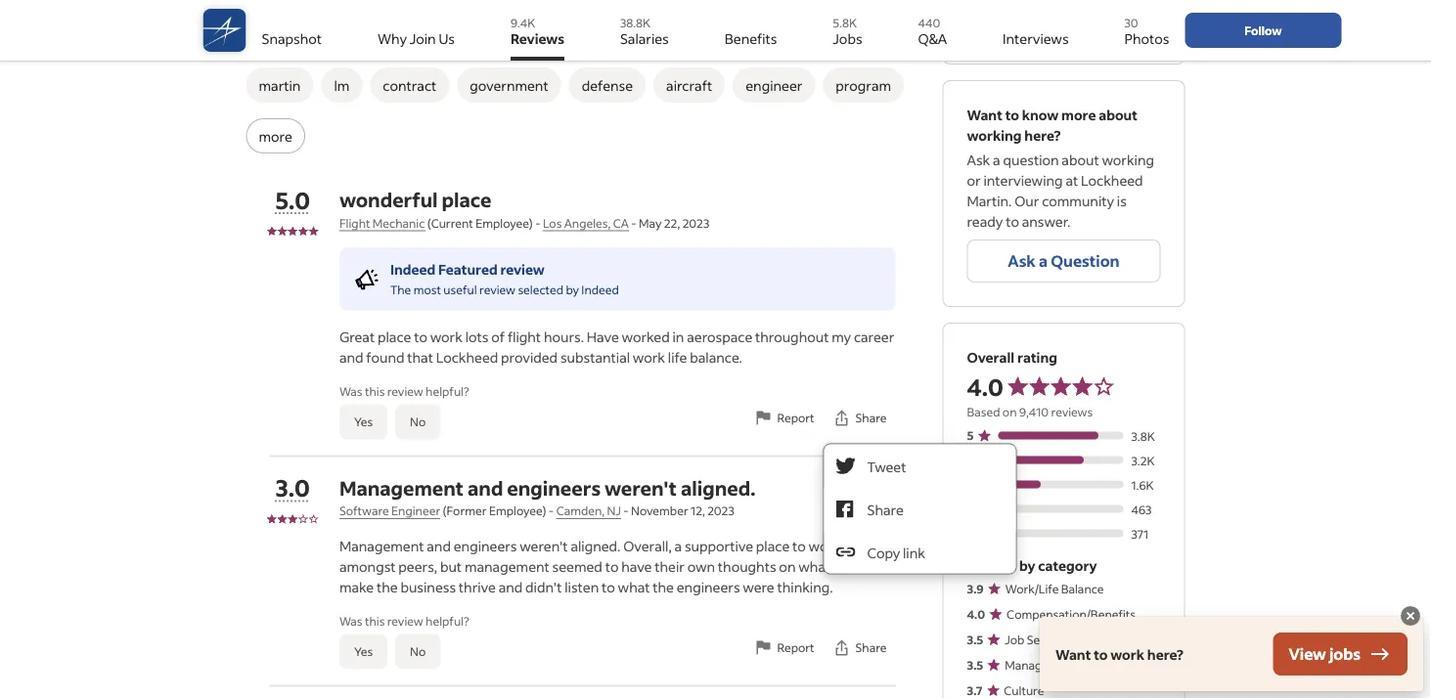 Task type: locate. For each thing, give the bounding box(es) containing it.
report down thinking.
[[778, 641, 815, 656]]

place up thoughts
[[756, 537, 790, 555]]

2 vertical spatial share
[[856, 641, 887, 656]]

ask down answer.
[[1008, 251, 1036, 271]]

no button for share popup button
[[396, 405, 441, 440]]

2 vertical spatial a
[[675, 537, 682, 555]]

what down have
[[618, 578, 650, 596]]

no button down that
[[396, 405, 441, 440]]

program link
[[824, 68, 904, 103]]

working up is
[[1103, 151, 1155, 169]]

yes button
[[340, 405, 388, 440], [340, 635, 388, 670]]

my
[[832, 328, 852, 346]]

want down compensation/benefits
[[1056, 646, 1092, 664]]

1 vertical spatial ask
[[1008, 251, 1036, 271]]

0 horizontal spatial the
[[377, 578, 398, 596]]

- right nj
[[624, 504, 629, 519]]

on up thinking.
[[779, 558, 796, 576]]

want for want to know more about working here? ask a question about working or interviewing at lockheed martin. our community is ready to answer.
[[968, 106, 1003, 124]]

1 the from the left
[[377, 578, 398, 596]]

0 horizontal spatial by
[[566, 282, 579, 298]]

2 helpful? from the top
[[426, 614, 469, 629]]

management inside management and engineers weren't aligned. overall, a supportive place to work amongst peers, but management seemed to have their own thoughts on what would make the business thrive and didn't listen to what the engineers were thinking.
[[340, 537, 424, 555]]

balance
[[1062, 581, 1105, 597]]

a up interviewing
[[994, 151, 1001, 169]]

lockheed up is
[[1082, 172, 1144, 189]]

share for share popup button
[[856, 411, 887, 426]]

engineers for management and engineers weren't aligned. overall, a supportive place to work amongst peers, but management seemed to have their own thoughts on what would make the business thrive and didn't listen to what the engineers were thinking.
[[454, 537, 517, 555]]

1 vertical spatial indeed
[[582, 282, 619, 298]]

angeles,
[[565, 215, 611, 231]]

place inside 'wonderful place flight mechanic (current employee) - los angeles, ca - may 22, 2023'
[[442, 187, 492, 212]]

share inside popup button
[[856, 411, 887, 426]]

1 helpful? from the top
[[426, 384, 469, 399]]

ask inside ask a question link
[[1008, 251, 1036, 271]]

4.0
[[968, 371, 1004, 402], [968, 607, 986, 622]]

1 vertical spatial lockheed
[[436, 348, 498, 366]]

1 vertical spatial want
[[1056, 646, 1092, 664]]

martin.
[[968, 192, 1012, 210]]

was for no 'button' associated with share dropdown button
[[340, 614, 363, 629]]

work up would
[[809, 537, 841, 555]]

defense link
[[569, 68, 646, 103]]

no button for share dropdown button
[[396, 635, 441, 670]]

by right selected
[[566, 282, 579, 298]]

0 horizontal spatial what
[[618, 578, 650, 596]]

engineers inside management and engineers weren't aligned. software engineer (former employee) - camden, nj - november 12, 2023
[[507, 475, 601, 501]]

1 horizontal spatial place
[[442, 187, 492, 212]]

and up (former
[[468, 475, 503, 501]]

0 vertical spatial 2023
[[683, 215, 710, 231]]

1 vertical spatial no button
[[396, 635, 441, 670]]

2023 inside 'wonderful place flight mechanic (current employee) - los angeles, ca - may 22, 2023'
[[683, 215, 710, 231]]

copy link
[[868, 544, 926, 562]]

work
[[430, 328, 463, 346], [633, 348, 666, 366], [809, 537, 841, 555], [1111, 646, 1145, 664]]

follow
[[1245, 23, 1283, 38]]

management up culture
[[1005, 658, 1078, 673]]

to left know
[[1006, 106, 1020, 124]]

1 vertical spatial 4.0
[[968, 607, 986, 622]]

community
[[1043, 192, 1115, 210]]

2 report button from the top
[[745, 627, 824, 670]]

question
[[1051, 251, 1120, 271]]

ask
[[968, 151, 991, 169], [1008, 251, 1036, 271]]

a inside want to know more about working here? ask a question about working or interviewing at lockheed martin. our community is ready to answer.
[[994, 151, 1001, 169]]

work/life balance
[[1006, 581, 1105, 597]]

martin
[[259, 76, 301, 94]]

yes
[[354, 415, 373, 430], [354, 645, 373, 660]]

by up work/life
[[1020, 557, 1036, 575]]

1 vertical spatial working
[[1103, 151, 1155, 169]]

report for share popup button
[[778, 411, 815, 426]]

want left know
[[968, 106, 1003, 124]]

4.0 up based
[[968, 371, 1004, 402]]

2 no button from the top
[[396, 635, 441, 670]]

0 vertical spatial 3.5
[[968, 632, 984, 647]]

us
[[439, 29, 455, 47]]

5.8k jobs
[[833, 15, 863, 47]]

this
[[365, 384, 385, 399], [365, 614, 385, 629]]

1 vertical spatial 3.5
[[968, 658, 984, 673]]

0 vertical spatial more
[[1062, 106, 1097, 124]]

life
[[668, 348, 688, 366]]

more button
[[246, 118, 305, 154]]

a down answer.
[[1039, 251, 1048, 271]]

aligned. inside management and engineers weren't aligned. overall, a supportive place to work amongst peers, but management seemed to have their own thoughts on what would make the business thrive and didn't listen to what the engineers were thinking.
[[571, 537, 621, 555]]

follow button
[[1186, 13, 1342, 48]]

1 vertical spatial by
[[1020, 557, 1036, 575]]

lockheed
[[1082, 172, 1144, 189], [436, 348, 498, 366]]

share inside dropdown button
[[856, 641, 887, 656]]

1 vertical spatial a
[[1039, 251, 1048, 271]]

ask inside want to know more about working here? ask a question about working or interviewing at lockheed martin. our community is ready to answer.
[[968, 151, 991, 169]]

aligned. up 12,
[[681, 475, 756, 501]]

1 horizontal spatial a
[[994, 151, 1001, 169]]

1 out of 5 stars based on 371 reviews image
[[968, 524, 1161, 544]]

1 vertical spatial engineers
[[454, 537, 517, 555]]

0 vertical spatial by
[[566, 282, 579, 298]]

0 vertical spatial a
[[994, 151, 1001, 169]]

0 vertical spatial was
[[340, 384, 363, 399]]

0 vertical spatial ask
[[968, 151, 991, 169]]

no down that
[[410, 415, 426, 430]]

want to know more about working here? ask a question about working or interviewing at lockheed martin. our community is ready to answer.
[[968, 106, 1155, 231]]

aligned. inside management and engineers weren't aligned. software engineer (former employee) - camden, nj - november 12, 2023
[[681, 475, 756, 501]]

1 no from the top
[[410, 415, 426, 430]]

1 horizontal spatial what
[[799, 558, 831, 576]]

ask a question link
[[968, 240, 1161, 283]]

4.0 out of 5 stars. image up reviews
[[1008, 376, 1116, 397]]

2 yes button from the top
[[340, 635, 388, 670]]

useful
[[444, 282, 477, 298]]

0 horizontal spatial ask
[[968, 151, 991, 169]]

management up 'software engineer' link
[[340, 475, 464, 501]]

place up found
[[378, 328, 411, 346]]

1 this from the top
[[365, 384, 385, 399]]

was down "great"
[[340, 384, 363, 399]]

0 horizontal spatial here?
[[1025, 127, 1061, 144]]

1 horizontal spatial by
[[1020, 557, 1036, 575]]

1 horizontal spatial aligned.
[[681, 475, 756, 501]]

1 horizontal spatial here?
[[1148, 646, 1184, 664]]

was down the make
[[340, 614, 363, 629]]

seemed
[[553, 558, 603, 576]]

management up amongst
[[340, 537, 424, 555]]

wonderful
[[340, 187, 438, 212]]

2 report from the top
[[778, 641, 815, 656]]

engineer
[[392, 504, 441, 519]]

4.0 out of 5 stars. image
[[1008, 376, 1116, 397], [1008, 376, 1094, 397]]

report button down thinking.
[[745, 627, 824, 670]]

1 vertical spatial this
[[365, 614, 385, 629]]

0 vertical spatial yes button
[[340, 405, 388, 440]]

balance.
[[690, 348, 743, 366]]

about right know
[[1099, 106, 1138, 124]]

or
[[968, 172, 981, 189]]

0 horizontal spatial indeed
[[390, 261, 436, 278]]

2 the from the left
[[653, 578, 674, 596]]

yes for yes 'button' related to no 'button' for share popup button
[[354, 415, 373, 430]]

review down featured
[[480, 282, 516, 298]]

2 horizontal spatial place
[[756, 537, 790, 555]]

0 vertical spatial was this review helpful?
[[340, 384, 469, 399]]

2023 right the 22,
[[683, 215, 710, 231]]

more right know
[[1062, 106, 1097, 124]]

2 4.0 from the top
[[968, 607, 986, 622]]

3.7
[[968, 683, 983, 698]]

was this review helpful? down business
[[340, 614, 469, 629]]

(current
[[427, 215, 474, 231]]

1 vertical spatial weren't
[[520, 537, 568, 555]]

helpful? down business
[[426, 614, 469, 629]]

great place to work lots of flight hours. have worked in aerospace throughout my career and found that lockheed provided substantial work life balance.
[[340, 328, 895, 366]]

1 vertical spatial share
[[868, 501, 904, 519]]

have
[[622, 558, 652, 576]]

want inside want to know more about working here? ask a question about working or interviewing at lockheed martin. our community is ready to answer.
[[968, 106, 1003, 124]]

yes button down found
[[340, 405, 388, 440]]

yes down the make
[[354, 645, 373, 660]]

software engineer link
[[340, 504, 441, 520]]

that
[[407, 348, 434, 366]]

no for no 'button' associated with share dropdown button
[[410, 645, 426, 660]]

place for wonderful
[[442, 187, 492, 212]]

30 photos
[[1125, 15, 1170, 47]]

and up but
[[427, 537, 451, 555]]

and inside great place to work lots of flight hours. have worked in aerospace throughout my career and found that lockheed provided substantial work life balance.
[[340, 348, 364, 366]]

22,
[[664, 215, 681, 231]]

this down found
[[365, 384, 385, 399]]

2 vertical spatial place
[[756, 537, 790, 555]]

2 vertical spatial management
[[1005, 658, 1078, 673]]

management for management
[[1005, 658, 1078, 673]]

1 vertical spatial about
[[1062, 151, 1100, 169]]

and inside management and engineers weren't aligned. software engineer (former employee) - camden, nj - november 12, 2023
[[468, 475, 503, 501]]

peers,
[[399, 558, 438, 576]]

1 horizontal spatial lockheed
[[1082, 172, 1144, 189]]

ask up or
[[968, 151, 991, 169]]

share button
[[824, 397, 896, 440]]

ratings by category
[[968, 557, 1098, 575]]

indeed up have
[[582, 282, 619, 298]]

flight
[[340, 215, 370, 231]]

provided
[[501, 348, 558, 366]]

review down that
[[387, 384, 424, 399]]

their
[[655, 558, 685, 576]]

weren't inside management and engineers weren't aligned. software engineer (former employee) - camden, nj - november 12, 2023
[[605, 475, 677, 501]]

0 vertical spatial here?
[[1025, 127, 1061, 144]]

2 out of 5 stars based on 463 reviews image
[[968, 499, 1161, 520]]

2 was this review helpful? from the top
[[340, 614, 469, 629]]

- down 'management and engineers weren't aligned.' link
[[549, 504, 554, 519]]

0 horizontal spatial aligned.
[[571, 537, 621, 555]]

2 horizontal spatial a
[[1039, 251, 1048, 271]]

aligned. for management and engineers weren't aligned. software engineer (former employee) - camden, nj - november 12, 2023
[[681, 475, 756, 501]]

0 vertical spatial yes
[[354, 415, 373, 430]]

review up selected
[[501, 261, 545, 278]]

aligned. up seemed
[[571, 537, 621, 555]]

management inside management and engineers weren't aligned. software engineer (former employee) - camden, nj - november 12, 2023
[[340, 475, 464, 501]]

to down compensation/benefits
[[1094, 646, 1109, 664]]

0 horizontal spatial place
[[378, 328, 411, 346]]

was this review helpful?
[[340, 384, 469, 399], [340, 614, 469, 629]]

to up that
[[414, 328, 428, 346]]

0 vertical spatial share
[[856, 411, 887, 426]]

report
[[778, 411, 815, 426], [778, 641, 815, 656]]

engineer
[[746, 76, 803, 94]]

2 no from the top
[[410, 645, 426, 660]]

flight mechanic link
[[340, 215, 425, 231]]

0 horizontal spatial weren't
[[520, 537, 568, 555]]

0 vertical spatial weren't
[[605, 475, 677, 501]]

category
[[1039, 557, 1098, 575]]

0 horizontal spatial lockheed
[[436, 348, 498, 366]]

0 vertical spatial no button
[[396, 405, 441, 440]]

3.5 up 3.7
[[968, 658, 984, 673]]

report left share popup button
[[778, 411, 815, 426]]

2 this from the top
[[365, 614, 385, 629]]

engineers up management
[[454, 537, 517, 555]]

ready
[[968, 213, 1004, 231]]

share down would
[[856, 641, 887, 656]]

the
[[390, 282, 411, 298]]

the down amongst
[[377, 578, 398, 596]]

1 report from the top
[[778, 411, 815, 426]]

here? inside want to know more about working here? ask a question about working or interviewing at lockheed martin. our community is ready to answer.
[[1025, 127, 1061, 144]]

0 horizontal spatial on
[[779, 558, 796, 576]]

2 yes from the top
[[354, 645, 373, 660]]

1 horizontal spatial on
[[1003, 404, 1017, 419]]

indeed featured review the most useful review selected by indeed
[[390, 261, 619, 298]]

engineers up camden,
[[507, 475, 601, 501]]

no
[[410, 415, 426, 430], [410, 645, 426, 660]]

0 vertical spatial management
[[340, 475, 464, 501]]

3.5 for management
[[968, 658, 984, 673]]

would
[[834, 558, 873, 576]]

and down "great"
[[340, 348, 364, 366]]

share down tweet
[[868, 501, 904, 519]]

1 vertical spatial yes button
[[340, 635, 388, 670]]

0 vertical spatial want
[[968, 106, 1003, 124]]

4.0 down the "3.9"
[[968, 607, 986, 622]]

0 vertical spatial 4.0
[[968, 371, 1004, 402]]

0 vertical spatial aligned.
[[681, 475, 756, 501]]

1 yes from the top
[[354, 415, 373, 430]]

0 vertical spatial report button
[[745, 397, 824, 440]]

0 vertical spatial lockheed
[[1082, 172, 1144, 189]]

0 horizontal spatial more
[[259, 127, 292, 145]]

2023
[[683, 215, 710, 231], [708, 504, 735, 519]]

yes button down the make
[[340, 635, 388, 670]]

1 was this review helpful? from the top
[[340, 384, 469, 399]]

employee) left los
[[476, 215, 533, 231]]

0 vertical spatial helpful?
[[426, 384, 469, 399]]

lockheed down 'lots'
[[436, 348, 498, 366]]

by inside indeed featured review the most useful review selected by indeed
[[566, 282, 579, 298]]

weren't up seemed
[[520, 537, 568, 555]]

1 vertical spatial was
[[340, 614, 363, 629]]

no down business
[[410, 645, 426, 660]]

job
[[1005, 632, 1025, 647]]

report button for share dropdown button
[[745, 627, 824, 670]]

1 horizontal spatial want
[[1056, 646, 1092, 664]]

a up their
[[675, 537, 682, 555]]

3.5
[[968, 632, 984, 647], [968, 658, 984, 673]]

1 vertical spatial helpful?
[[426, 614, 469, 629]]

the down their
[[653, 578, 674, 596]]

based
[[968, 404, 1001, 419]]

overall,
[[624, 537, 672, 555]]

copy
[[868, 544, 901, 562]]

0 vertical spatial report
[[778, 411, 815, 426]]

1 3.5 from the top
[[968, 632, 984, 647]]

1 yes button from the top
[[340, 405, 388, 440]]

1 vertical spatial aligned.
[[571, 537, 621, 555]]

what up thinking.
[[799, 558, 831, 576]]

interviews
[[1003, 29, 1069, 47]]

1 vertical spatial report
[[778, 641, 815, 656]]

0 vertical spatial engineers
[[507, 475, 601, 501]]

1 vertical spatial yes
[[354, 645, 373, 660]]

engineers down own
[[677, 578, 740, 596]]

ratings
[[968, 557, 1017, 575]]

on
[[1003, 404, 1017, 419], [779, 558, 796, 576]]

overall rating
[[968, 349, 1058, 367]]

no button down business
[[396, 635, 441, 670]]

1 horizontal spatial ask
[[1008, 251, 1036, 271]]

working up question
[[968, 127, 1022, 144]]

no button
[[396, 405, 441, 440], [396, 635, 441, 670]]

employee)
[[476, 215, 533, 231], [489, 504, 547, 519]]

snapshot
[[262, 29, 322, 47]]

1 was from the top
[[340, 384, 363, 399]]

3.5 left job
[[968, 632, 984, 647]]

about up at
[[1062, 151, 1100, 169]]

0 vertical spatial working
[[968, 127, 1022, 144]]

was this review helpful? down that
[[340, 384, 469, 399]]

weren't up november
[[605, 475, 677, 501]]

1 vertical spatial report button
[[745, 627, 824, 670]]

career
[[854, 328, 895, 346]]

1 horizontal spatial more
[[1062, 106, 1097, 124]]

interviewing
[[984, 172, 1064, 189]]

on left 9,410
[[1003, 404, 1017, 419]]

1 horizontal spatial weren't
[[605, 475, 677, 501]]

indeed up the
[[390, 261, 436, 278]]

1 no button from the top
[[396, 405, 441, 440]]

3.8k
[[1132, 429, 1156, 444]]

want to work here?
[[1056, 646, 1184, 664]]

want for want to work here?
[[1056, 646, 1092, 664]]

place up (current
[[442, 187, 492, 212]]

0 vertical spatial place
[[442, 187, 492, 212]]

share up tweet
[[856, 411, 887, 426]]

2 3.5 from the top
[[968, 658, 984, 673]]

1 vertical spatial on
[[779, 558, 796, 576]]

to right listen
[[602, 578, 615, 596]]

1 vertical spatial employee)
[[489, 504, 547, 519]]

listen
[[565, 578, 599, 596]]

about
[[1099, 106, 1138, 124], [1062, 151, 1100, 169]]

1 horizontal spatial the
[[653, 578, 674, 596]]

0 vertical spatial employee)
[[476, 215, 533, 231]]

1 vertical spatial was this review helpful?
[[340, 614, 469, 629]]

0 vertical spatial no
[[410, 415, 426, 430]]

0 horizontal spatial a
[[675, 537, 682, 555]]

1 vertical spatial management
[[340, 537, 424, 555]]

1 vertical spatial no
[[410, 645, 426, 660]]

employee) down 'management and engineers weren't aligned.' link
[[489, 504, 547, 519]]

yes down found
[[354, 415, 373, 430]]

0 vertical spatial this
[[365, 384, 385, 399]]

to down our
[[1006, 213, 1020, 231]]

2023 right 12,
[[708, 504, 735, 519]]

report button for share popup button
[[745, 397, 824, 440]]

1 vertical spatial what
[[618, 578, 650, 596]]

1 report button from the top
[[745, 397, 824, 440]]

benefits link
[[725, 8, 778, 61]]

work left 'lots'
[[430, 328, 463, 346]]

engineers for management and engineers weren't aligned. software engineer (former employee) - camden, nj - november 12, 2023
[[507, 475, 601, 501]]

1 vertical spatial place
[[378, 328, 411, 346]]

2 was from the top
[[340, 614, 363, 629]]

this down the make
[[365, 614, 385, 629]]

4 out of 5 stars based on 3.2k reviews image
[[968, 450, 1161, 471]]

weren't inside management and engineers weren't aligned. overall, a supportive place to work amongst peers, but management seemed to have their own thoughts on what would make the business thrive and didn't listen to what the engineers were thinking.
[[520, 537, 568, 555]]

0 horizontal spatial want
[[968, 106, 1003, 124]]

report button down throughout
[[745, 397, 824, 440]]

helpful? down that
[[426, 384, 469, 399]]

our
[[1015, 192, 1040, 210]]

1 vertical spatial more
[[259, 127, 292, 145]]

1 vertical spatial here?
[[1148, 646, 1184, 664]]

more down the martin
[[259, 127, 292, 145]]

indeed
[[390, 261, 436, 278], [582, 282, 619, 298]]

1 4.0 from the top
[[968, 371, 1004, 402]]

place inside great place to work lots of flight hours. have worked in aerospace throughout my career and found that lockheed provided substantial work life balance.
[[378, 328, 411, 346]]



Task type: describe. For each thing, give the bounding box(es) containing it.
1.6k
[[1132, 478, 1154, 493]]

rating
[[1018, 349, 1058, 367]]

3.5 for job security/advancement
[[968, 632, 984, 647]]

wonderful place link
[[340, 187, 492, 212]]

to up thinking.
[[793, 537, 806, 555]]

contract
[[383, 76, 437, 94]]

this for yes 'button' related to no 'button' for share popup button
[[365, 384, 385, 399]]

view jobs
[[1290, 645, 1361, 665]]

no for no 'button' for share popup button
[[410, 415, 426, 430]]

featured
[[438, 261, 498, 278]]

lockheed inside great place to work lots of flight hours. have worked in aerospace throughout my career and found that lockheed provided substantial work life balance.
[[436, 348, 498, 366]]

mechanic
[[373, 215, 425, 231]]

in
[[673, 328, 685, 346]]

2 vertical spatial engineers
[[677, 578, 740, 596]]

business
[[401, 578, 456, 596]]

440
[[919, 15, 941, 30]]

to inside great place to work lots of flight hours. have worked in aerospace throughout my career and found that lockheed provided substantial work life balance.
[[414, 328, 428, 346]]

more inside want to know more about working here? ask a question about working or interviewing at lockheed martin. our community is ready to answer.
[[1062, 106, 1097, 124]]

contract link
[[370, 68, 450, 103]]

november
[[631, 504, 689, 519]]

1 horizontal spatial working
[[1103, 151, 1155, 169]]

Input keywords to search reviews field
[[277, 9, 912, 52]]

los
[[543, 215, 562, 231]]

ask a question
[[1008, 251, 1120, 271]]

was this review helpful? for share popup button
[[340, 384, 469, 399]]

3 out of 5 stars based on 1.6k reviews image
[[968, 475, 1161, 495]]

place inside management and engineers weren't aligned. overall, a supportive place to work amongst peers, but management seemed to have their own thoughts on what would make the business thrive and didn't listen to what the engineers were thinking.
[[756, 537, 790, 555]]

camden,
[[557, 504, 605, 519]]

work down worked
[[633, 348, 666, 366]]

view
[[1290, 645, 1327, 665]]

aircraft
[[667, 76, 713, 94]]

answer.
[[1023, 213, 1071, 231]]

38.8k
[[620, 15, 651, 30]]

38.8k salaries
[[620, 15, 669, 47]]

lm link
[[321, 68, 362, 103]]

helpful? for no 'button' for share popup button
[[426, 384, 469, 399]]

to left have
[[606, 558, 619, 576]]

employee) inside management and engineers weren't aligned. software engineer (former employee) - camden, nj - november 12, 2023
[[489, 504, 547, 519]]

3.9
[[968, 581, 984, 597]]

12,
[[691, 504, 706, 519]]

5.0 button
[[275, 185, 310, 215]]

q&a
[[919, 29, 948, 47]]

helpful? for no 'button' associated with share dropdown button
[[426, 614, 469, 629]]

aircraft link
[[654, 68, 726, 103]]

0 vertical spatial what
[[799, 558, 831, 576]]

440 q&a
[[919, 15, 948, 47]]

lm
[[334, 76, 350, 94]]

most
[[414, 282, 441, 298]]

close image
[[1400, 605, 1423, 628]]

substantial
[[561, 348, 630, 366]]

supportive
[[685, 537, 754, 555]]

2023 inside management and engineers weren't aligned. software engineer (former employee) - camden, nj - november 12, 2023
[[708, 504, 735, 519]]

on inside management and engineers weren't aligned. overall, a supportive place to work amongst peers, but management seemed to have their own thoughts on what would make the business thrive and didn't listen to what the engineers were thinking.
[[779, 558, 796, 576]]

tweet
[[868, 458, 907, 476]]

report for share dropdown button
[[778, 641, 815, 656]]

yes for yes 'button' associated with no 'button' associated with share dropdown button
[[354, 645, 373, 660]]

management and engineers weren't aligned. software engineer (former employee) - camden, nj - november 12, 2023
[[340, 475, 756, 519]]

thrive
[[459, 578, 496, 596]]

government
[[470, 76, 549, 94]]

based on 9,410 reviews
[[968, 404, 1094, 419]]

why
[[378, 29, 407, 47]]

engineer link
[[733, 68, 816, 103]]

0 vertical spatial on
[[1003, 404, 1017, 419]]

amongst
[[340, 558, 396, 576]]

flight
[[508, 328, 541, 346]]

yes button for no 'button' for share popup button
[[340, 405, 388, 440]]

great
[[340, 328, 375, 346]]

jobs
[[1330, 645, 1361, 665]]

management
[[465, 558, 550, 576]]

of
[[492, 328, 505, 346]]

program
[[836, 76, 892, 94]]

0 horizontal spatial working
[[968, 127, 1022, 144]]

make
[[340, 578, 374, 596]]

salaries
[[620, 29, 669, 47]]

why join us link
[[378, 8, 455, 61]]

benefits
[[725, 29, 778, 47]]

thinking.
[[778, 578, 833, 596]]

know
[[1023, 106, 1059, 124]]

reviews
[[511, 29, 565, 47]]

weren't for management and engineers weren't aligned. overall, a supportive place to work amongst peers, but management seemed to have their own thoughts on what would make the business thrive and didn't listen to what the engineers were thinking.
[[520, 537, 568, 555]]

4.0 out of 5 stars. image up 9,410
[[1008, 376, 1094, 397]]

was this review helpful? for share dropdown button
[[340, 614, 469, 629]]

371
[[1132, 527, 1149, 542]]

lockheed inside want to know more about working here? ask a question about working or interviewing at lockheed martin. our community is ready to answer.
[[1082, 172, 1144, 189]]

overall
[[968, 349, 1015, 367]]

and down management
[[499, 578, 523, 596]]

- right the ca
[[632, 215, 637, 231]]

but
[[440, 558, 462, 576]]

0 vertical spatial about
[[1099, 106, 1138, 124]]

3.0 button
[[275, 473, 310, 503]]

management for management and engineers weren't aligned. overall, a supportive place to work amongst peers, but management seemed to have their own thoughts on what would make the business thrive and didn't listen to what the engineers were thinking.
[[340, 537, 424, 555]]

didn't
[[526, 578, 562, 596]]

management for management and engineers weren't aligned. software engineer (former employee) - camden, nj - november 12, 2023
[[340, 475, 464, 501]]

3.0
[[276, 473, 310, 503]]

software
[[340, 504, 389, 519]]

3.2k
[[1132, 453, 1156, 468]]

defense
[[582, 76, 633, 94]]

reviews
[[1052, 404, 1094, 419]]

yes button for no 'button' associated with share dropdown button
[[340, 635, 388, 670]]

lots
[[466, 328, 489, 346]]

a inside management and engineers weren't aligned. overall, a supportive place to work amongst peers, but management seemed to have their own thoughts on what would make the business thrive and didn't listen to what the engineers were thinking.
[[675, 537, 682, 555]]

why join us
[[378, 29, 455, 47]]

this for yes 'button' associated with no 'button' associated with share dropdown button
[[365, 614, 385, 629]]

may
[[639, 215, 662, 231]]

(former
[[443, 504, 487, 519]]

employee) inside 'wonderful place flight mechanic (current employee) - los angeles, ca - may 22, 2023'
[[476, 215, 533, 231]]

security/advancement
[[1028, 632, 1151, 647]]

worked
[[622, 328, 670, 346]]

work down compensation/benefits
[[1111, 646, 1145, 664]]

aligned. for management and engineers weren't aligned. overall, a supportive place to work amongst peers, but management seemed to have their own thoughts on what would make the business thrive and didn't listen to what the engineers were thinking.
[[571, 537, 621, 555]]

link
[[903, 544, 926, 562]]

weren't for management and engineers weren't aligned. software engineer (former employee) - camden, nj - november 12, 2023
[[605, 475, 677, 501]]

0 vertical spatial indeed
[[390, 261, 436, 278]]

work inside management and engineers weren't aligned. overall, a supportive place to work amongst peers, but management seemed to have their own thoughts on what would make the business thrive and didn't listen to what the engineers were thinking.
[[809, 537, 841, 555]]

- left los
[[536, 215, 541, 231]]

los angeles, ca link
[[543, 215, 629, 231]]

more inside button
[[259, 127, 292, 145]]

5 out of 5 stars based on 3.8k reviews image
[[968, 426, 1161, 446]]

review down business
[[387, 614, 424, 629]]

compensation/benefits
[[1007, 607, 1136, 622]]

was for no 'button' for share popup button
[[340, 384, 363, 399]]

1 horizontal spatial indeed
[[582, 282, 619, 298]]

jobs
[[833, 29, 863, 47]]

share button
[[824, 627, 896, 670]]

have
[[587, 328, 619, 346]]

9.4k reviews
[[511, 15, 565, 47]]

join
[[410, 29, 436, 47]]

place for great
[[378, 328, 411, 346]]

9,410
[[1020, 404, 1049, 419]]

share for share dropdown button
[[856, 641, 887, 656]]

aerospace
[[687, 328, 753, 346]]



Task type: vqa. For each thing, say whether or not it's contained in the screenshot.


